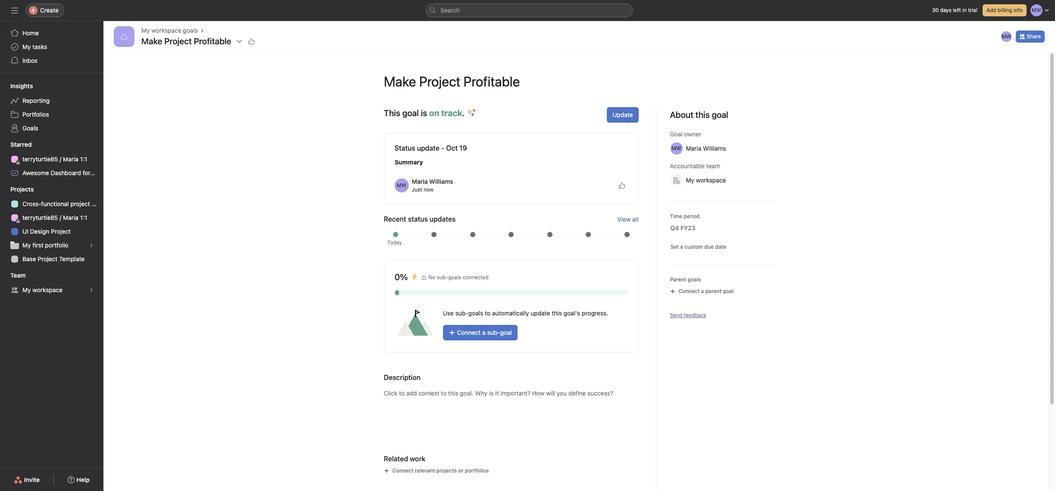 Task type: vqa. For each thing, say whether or not it's contained in the screenshot.
Get
no



Task type: locate. For each thing, give the bounding box(es) containing it.
view all button
[[617, 216, 639, 223]]

terryturtle85 / maria 1:1 link down functional
[[5, 211, 98, 225]]

1 terryturtle85 from the top
[[22, 156, 58, 163]]

1 1:1 from the top
[[80, 156, 87, 163]]

on
[[429, 108, 439, 118]]

my inside 'link'
[[22, 287, 31, 294]]

0 horizontal spatial workspace
[[32, 287, 62, 294]]

my down accountable
[[686, 177, 695, 184]]

williams up the team
[[703, 145, 726, 152]]

2 horizontal spatial a
[[701, 288, 704, 295]]

my inside dropdown button
[[686, 177, 695, 184]]

goals for use sub-goals to automatically update this goal's progress.
[[468, 310, 483, 317]]

terryturtle85 / maria 1:1
[[22, 156, 87, 163], [22, 214, 87, 222]]

williams
[[703, 145, 726, 152], [429, 178, 453, 185]]

project inside awesome dashboard for new project link
[[106, 169, 126, 177]]

goals
[[183, 27, 198, 34], [448, 275, 461, 281], [688, 277, 701, 283], [468, 310, 483, 317]]

parent
[[670, 277, 686, 283]]

1 horizontal spatial williams
[[703, 145, 726, 152]]

a right set
[[680, 244, 683, 250]]

accountable team
[[670, 163, 720, 170]]

/ up dashboard
[[60, 156, 61, 163]]

williams for maria williams just now
[[429, 178, 453, 185]]

1 horizontal spatial workspace
[[151, 27, 181, 34]]

2 vertical spatial sub-
[[487, 329, 500, 337]]

see details, my first portfolio image
[[89, 243, 94, 248]]

in
[[963, 7, 967, 13]]

1:1 inside starred element
[[80, 156, 87, 163]]

sub-
[[437, 275, 448, 281], [455, 310, 468, 317], [487, 329, 500, 337]]

workspace inside 'my workspace' 'link'
[[32, 287, 62, 294]]

a left parent
[[701, 288, 704, 295]]

left
[[953, 7, 961, 13]]

1 horizontal spatial my workspace
[[686, 177, 726, 184]]

1 vertical spatial my workspace
[[22, 287, 62, 294]]

goal owner
[[670, 131, 702, 138]]

search button
[[426, 3, 633, 17]]

update left this
[[531, 310, 550, 317]]

track
[[441, 108, 462, 118]]

0 vertical spatial update
[[417, 144, 440, 152]]

goals left to
[[468, 310, 483, 317]]

goal left the is
[[402, 108, 419, 118]]

a inside "button"
[[701, 288, 704, 295]]

share
[[1027, 33, 1041, 40]]

sub- down to
[[487, 329, 500, 337]]

goal inside "button"
[[723, 288, 734, 295]]

starred button
[[0, 141, 32, 149]]

0 vertical spatial connect
[[679, 288, 700, 295]]

this
[[384, 108, 400, 118]]

goal inside button
[[500, 329, 512, 337]]

0 vertical spatial /
[[60, 156, 61, 163]]

my left tasks
[[22, 43, 31, 50]]

maria down cross-functional project plan
[[63, 214, 78, 222]]

0 horizontal spatial goal
[[402, 108, 419, 118]]

/
[[60, 156, 61, 163], [60, 214, 61, 222]]

sub- for use
[[455, 310, 468, 317]]

home
[[22, 29, 39, 37]]

0 horizontal spatial my workspace
[[22, 287, 62, 294]]

design
[[30, 228, 49, 235]]

terryturtle85 inside starred element
[[22, 156, 58, 163]]

terryturtle85 up 'awesome'
[[22, 156, 58, 163]]

add billing info button
[[983, 4, 1027, 16]]

parent
[[706, 288, 722, 295]]

0 vertical spatial mw
[[1002, 33, 1012, 40]]

a down to
[[482, 329, 486, 337]]

my workspace down the team
[[686, 177, 726, 184]]

2 vertical spatial connect
[[393, 468, 414, 475]]

mw left just
[[397, 182, 406, 189]]

my for 'my workspace' 'link'
[[22, 287, 31, 294]]

ui
[[22, 228, 28, 235]]

goals for no sub-goals connected
[[448, 275, 461, 281]]

search
[[441, 6, 460, 14]]

billing
[[998, 7, 1012, 13]]

0 horizontal spatial connect
[[393, 468, 414, 475]]

2 1:1 from the top
[[80, 214, 87, 222]]

make project profitable
[[141, 36, 231, 46]]

1 vertical spatial goal
[[723, 288, 734, 295]]

/ inside starred element
[[60, 156, 61, 163]]

1 vertical spatial project
[[51, 228, 71, 235]]

set a custom due date button
[[668, 243, 729, 252]]

1 horizontal spatial connect
[[457, 329, 481, 337]]

my left first
[[22, 242, 31, 249]]

2 vertical spatial project
[[38, 256, 57, 263]]

1 vertical spatial connect
[[457, 329, 481, 337]]

sub- inside connect a sub-goal button
[[487, 329, 500, 337]]

/ inside 'projects' element
[[60, 214, 61, 222]]

1 horizontal spatial sub-
[[455, 310, 468, 317]]

1 horizontal spatial mw
[[1002, 33, 1012, 40]]

terryturtle85 / maria 1:1 up awesome dashboard for new project link
[[22, 156, 87, 163]]

1:1 down project
[[80, 214, 87, 222]]

1 vertical spatial a
[[701, 288, 704, 295]]

sub- right use
[[455, 310, 468, 317]]

goal right parent
[[723, 288, 734, 295]]

30
[[932, 7, 939, 13]]

williams inside dropdown button
[[703, 145, 726, 152]]

latest status update element
[[384, 133, 639, 205]]

1 vertical spatial /
[[60, 214, 61, 222]]

mw inside "button"
[[1002, 33, 1012, 40]]

terryturtle85 up 'design'
[[22, 214, 58, 222]]

1 horizontal spatial goal
[[500, 329, 512, 337]]

my workspace goals link
[[141, 26, 198, 35]]

workspace inside my workspace dropdown button
[[696, 177, 726, 184]]

project inside ui design project link
[[51, 228, 71, 235]]

workspace
[[151, 27, 181, 34], [696, 177, 726, 184], [32, 287, 62, 294]]

/ down cross-functional project plan
[[60, 214, 61, 222]]

goal for parent goals
[[723, 288, 734, 295]]

hide sidebar image
[[11, 7, 18, 14]]

0 vertical spatial sub-
[[437, 275, 448, 281]]

description
[[384, 374, 421, 382]]

williams up now
[[429, 178, 453, 185]]

1:1
[[80, 156, 87, 163], [80, 214, 87, 222]]

my workspace inside 'link'
[[22, 287, 62, 294]]

connect
[[679, 288, 700, 295], [457, 329, 481, 337], [393, 468, 414, 475]]

1 vertical spatial williams
[[429, 178, 453, 185]]

my for my first portfolio link
[[22, 242, 31, 249]]

this goal
[[696, 110, 728, 120]]

0 vertical spatial terryturtle85 / maria 1:1 link
[[5, 153, 98, 166]]

my first portfolio
[[22, 242, 68, 249]]

connect for related work
[[393, 468, 414, 475]]

workspace up make
[[151, 27, 181, 34]]

1 vertical spatial terryturtle85 / maria 1:1 link
[[5, 211, 98, 225]]

today
[[387, 240, 402, 246]]

1 / from the top
[[60, 156, 61, 163]]

my inside the global element
[[22, 43, 31, 50]]

1 vertical spatial sub-
[[455, 310, 468, 317]]

maria up awesome dashboard for new project
[[63, 156, 78, 163]]

date
[[715, 244, 726, 250]]

terryturtle85 / maria 1:1 down 'cross-functional project plan' link
[[22, 214, 87, 222]]

workspace down base project template link
[[32, 287, 62, 294]]

goal
[[402, 108, 419, 118], [723, 288, 734, 295], [500, 329, 512, 337]]

goals up the make project profitable
[[183, 27, 198, 34]]

a for custom
[[680, 244, 683, 250]]

maria williams just now
[[412, 178, 453, 193]]

due
[[705, 244, 714, 250]]

terryturtle85 / maria 1:1 link
[[5, 153, 98, 166], [5, 211, 98, 225]]

2 vertical spatial workspace
[[32, 287, 62, 294]]

1 terryturtle85 / maria 1:1 link from the top
[[5, 153, 98, 166]]

reporting link
[[5, 94, 98, 108]]

1 terryturtle85 / maria 1:1 from the top
[[22, 156, 87, 163]]

use
[[443, 310, 454, 317]]

maria inside 'projects' element
[[63, 214, 78, 222]]

connect relevant projects or portfolios button
[[380, 466, 493, 478]]

now
[[424, 187, 434, 193]]

period
[[684, 213, 700, 220]]

recent status updates
[[384, 216, 456, 223]]

1 vertical spatial mw
[[397, 182, 406, 189]]

1 vertical spatial terryturtle85
[[22, 214, 58, 222]]

1:1 up for
[[80, 156, 87, 163]]

my down team
[[22, 287, 31, 294]]

0 vertical spatial terryturtle85
[[22, 156, 58, 163]]

1 horizontal spatial a
[[680, 244, 683, 250]]

connect inside "button"
[[679, 288, 700, 295]]

send feedback
[[670, 313, 707, 319]]

project profitable
[[164, 36, 231, 46]]

mw left share button
[[1002, 33, 1012, 40]]

my workspace inside dropdown button
[[686, 177, 726, 184]]

set a custom due date
[[671, 244, 726, 250]]

0 vertical spatial terryturtle85 / maria 1:1
[[22, 156, 87, 163]]

goals inside my workspace goals link
[[183, 27, 198, 34]]

goal's
[[564, 310, 580, 317]]

relevant
[[415, 468, 435, 475]]

0 horizontal spatial williams
[[429, 178, 453, 185]]

0 vertical spatial project
[[106, 169, 126, 177]]

2 vertical spatial a
[[482, 329, 486, 337]]

help
[[76, 477, 90, 484]]

trial
[[968, 7, 978, 13]]

terryturtle85 / maria 1:1 inside 'projects' element
[[22, 214, 87, 222]]

williams inside maria williams just now
[[429, 178, 453, 185]]

/ for second terryturtle85 / maria 1:1 link from the top of the page
[[60, 214, 61, 222]]

update left -
[[417, 144, 440, 152]]

project down the my first portfolio
[[38, 256, 57, 263]]

insights element
[[0, 78, 103, 137]]

30 days left in trial
[[932, 7, 978, 13]]

2 / from the top
[[60, 214, 61, 222]]

teams element
[[0, 268, 103, 299]]

maria down owner
[[686, 145, 702, 152]]

sub- right no
[[437, 275, 448, 281]]

search list box
[[426, 3, 633, 17]]

0 vertical spatial williams
[[703, 145, 726, 152]]

0 vertical spatial workspace
[[151, 27, 181, 34]]

2 terryturtle85 from the top
[[22, 214, 58, 222]]

project right "new" on the left top
[[106, 169, 126, 177]]

terryturtle85 for second terryturtle85 / maria 1:1 link from the top of the page
[[22, 214, 58, 222]]

2 horizontal spatial connect
[[679, 288, 700, 295]]

1 vertical spatial 1:1
[[80, 214, 87, 222]]

no sub-goals connected
[[429, 275, 489, 281]]

my workspace for my workspace dropdown button
[[686, 177, 726, 184]]

workspace down the team
[[696, 177, 726, 184]]

2 horizontal spatial goal
[[723, 288, 734, 295]]

for
[[83, 169, 90, 177]]

project up portfolio
[[51, 228, 71, 235]]

2 horizontal spatial sub-
[[487, 329, 500, 337]]

connected
[[463, 275, 489, 281]]

maria inside starred element
[[63, 156, 78, 163]]

0 vertical spatial 1:1
[[80, 156, 87, 163]]

portfolios
[[22, 111, 49, 118]]

maria inside maria williams dropdown button
[[686, 145, 702, 152]]

maria
[[686, 145, 702, 152], [63, 156, 78, 163], [412, 178, 428, 185], [63, 214, 78, 222]]

2 vertical spatial goal
[[500, 329, 512, 337]]

my inside 'projects' element
[[22, 242, 31, 249]]

my workspace for 'my workspace' 'link'
[[22, 287, 62, 294]]

my workspace down team
[[22, 287, 62, 294]]

1 vertical spatial terryturtle85 / maria 1:1
[[22, 214, 87, 222]]

0 vertical spatial goal
[[402, 108, 419, 118]]

project inside base project template link
[[38, 256, 57, 263]]

view all
[[617, 216, 639, 223]]

2 horizontal spatial workspace
[[696, 177, 726, 184]]

/ for terryturtle85 / maria 1:1 link within starred element
[[60, 156, 61, 163]]

mw
[[1002, 33, 1012, 40], [397, 182, 406, 189]]

my workspace goals
[[141, 27, 198, 34]]

set
[[671, 244, 679, 250]]

feedback
[[684, 313, 707, 319]]

1 vertical spatial workspace
[[696, 177, 726, 184]]

workspace for 'my workspace' 'link'
[[32, 287, 62, 294]]

cross-functional project plan link
[[5, 197, 103, 211]]

2 terryturtle85 / maria 1:1 from the top
[[22, 214, 87, 222]]

send feedback link
[[670, 312, 707, 320]]

terryturtle85 / maria 1:1 inside starred element
[[22, 156, 87, 163]]

use sub-goals to automatically update this goal's progress.
[[443, 310, 608, 317]]

0 horizontal spatial mw
[[397, 182, 406, 189]]

connect a parent goal
[[679, 288, 734, 295]]

2 terryturtle85 / maria 1:1 link from the top
[[5, 211, 98, 225]]

0 vertical spatial my workspace
[[686, 177, 726, 184]]

goal down automatically
[[500, 329, 512, 337]]

terryturtle85 inside 'projects' element
[[22, 214, 58, 222]]

about
[[670, 110, 694, 120]]

1 vertical spatial update
[[531, 310, 550, 317]]

0 horizontal spatial sub-
[[437, 275, 448, 281]]

goals left connected
[[448, 275, 461, 281]]

goal for use sub-goals to automatically update this goal's progress.
[[500, 329, 512, 337]]

maria up just
[[412, 178, 428, 185]]

update
[[417, 144, 440, 152], [531, 310, 550, 317]]

awesome dashboard for new project
[[22, 169, 126, 177]]

terryturtle85 / maria 1:1 link up dashboard
[[5, 153, 98, 166]]

0 horizontal spatial a
[[482, 329, 486, 337]]

0 vertical spatial a
[[680, 244, 683, 250]]

q4
[[671, 225, 679, 232]]

q4 fy23
[[671, 225, 696, 232]]

view
[[617, 216, 631, 223]]

oct 19
[[446, 144, 467, 152]]



Task type: describe. For each thing, give the bounding box(es) containing it.
insights button
[[0, 82, 33, 91]]

share button
[[1016, 31, 1045, 43]]

no
[[429, 275, 436, 281]]

workspace inside my workspace goals link
[[151, 27, 181, 34]]

team button
[[0, 272, 26, 280]]

connect a sub-goal button
[[443, 325, 518, 341]]

my workspace link
[[5, 284, 98, 297]]

about this goal
[[670, 110, 728, 120]]

0 likes. click to like this task image
[[618, 182, 625, 189]]

this
[[552, 310, 562, 317]]

connect a parent goal button
[[666, 286, 738, 298]]

first
[[32, 242, 43, 249]]

plan
[[92, 200, 103, 208]]

.
[[462, 108, 465, 118]]

global element
[[0, 21, 103, 73]]

projects element
[[0, 182, 103, 268]]

dashboard
[[51, 169, 81, 177]]

connect relevant projects or portfolios
[[393, 468, 489, 475]]

invite button
[[8, 473, 45, 488]]

inbox
[[22, 57, 38, 64]]

related work
[[384, 456, 426, 463]]

maria williams
[[686, 145, 726, 152]]

goals for my workspace goals
[[183, 27, 198, 34]]

a for sub-
[[482, 329, 486, 337]]

or
[[458, 468, 464, 475]]

my for the my tasks link
[[22, 43, 31, 50]]

connect for parent goals
[[679, 288, 700, 295]]

update button
[[607, 107, 639, 123]]

info
[[1014, 7, 1023, 13]]

just
[[412, 187, 422, 193]]

projects
[[10, 186, 34, 193]]

add billing info
[[987, 7, 1023, 13]]

team
[[707, 163, 720, 170]]

projects button
[[0, 185, 34, 194]]

insights
[[10, 82, 33, 90]]

q4 fy23 button
[[665, 221, 710, 236]]

1:1 inside 'projects' element
[[80, 214, 87, 222]]

base
[[22, 256, 36, 263]]

status
[[395, 144, 415, 152]]

is
[[421, 108, 427, 118]]

Goal name text field
[[377, 66, 775, 97]]

reporting
[[22, 97, 50, 104]]

workspace for my workspace dropdown button
[[696, 177, 726, 184]]

my tasks
[[22, 43, 47, 50]]

time period
[[670, 213, 700, 220]]

summary
[[395, 159, 423, 166]]

ui design project link
[[5, 225, 98, 239]]

my up make
[[141, 27, 150, 34]]

my workspace button
[[667, 173, 740, 188]]

accountable
[[670, 163, 705, 170]]

maria inside maria williams just now
[[412, 178, 428, 185]]

show options image
[[236, 38, 243, 45]]

add
[[987, 7, 996, 13]]

functional
[[41, 200, 69, 208]]

to
[[485, 310, 491, 317]]

template
[[59, 256, 85, 263]]

owner
[[684, 131, 702, 138]]

send
[[670, 313, 683, 319]]

0%
[[395, 272, 408, 282]]

terryturtle85 / maria 1:1 link inside starred element
[[5, 153, 98, 166]]

sub- for no
[[437, 275, 448, 281]]

williams for maria williams
[[703, 145, 726, 152]]

0 likes. click to like this task image
[[248, 38, 255, 45]]

awesome dashboard for new project link
[[5, 166, 126, 180]]

awesome
[[22, 169, 49, 177]]

goals up connect a parent goal "button"
[[688, 277, 701, 283]]

connect a sub-goal
[[457, 329, 512, 337]]

ui design project
[[22, 228, 71, 235]]

mw inside latest status update element
[[397, 182, 406, 189]]

invite
[[24, 477, 40, 484]]

see details, my workspace image
[[89, 288, 94, 293]]

home link
[[5, 26, 98, 40]]

starred element
[[0, 137, 126, 182]]

recent
[[384, 216, 406, 223]]

update
[[613, 111, 633, 119]]

a for parent
[[701, 288, 704, 295]]

make
[[141, 36, 162, 46]]

mw button
[[1001, 31, 1013, 43]]

help button
[[62, 473, 95, 488]]

1 horizontal spatial update
[[531, 310, 550, 317]]

-
[[441, 144, 444, 152]]

new
[[92, 169, 104, 177]]

create
[[40, 6, 59, 14]]

tasks
[[32, 43, 47, 50]]

my tasks link
[[5, 40, 98, 54]]

terryturtle85 / maria 1:1 for terryturtle85 / maria 1:1 link within starred element
[[22, 156, 87, 163]]

base project template link
[[5, 253, 98, 266]]

0 horizontal spatial update
[[417, 144, 440, 152]]

terryturtle85 for terryturtle85 / maria 1:1 link within starred element
[[22, 156, 58, 163]]

status updates
[[408, 216, 456, 223]]

terryturtle85 / maria 1:1 for second terryturtle85 / maria 1:1 link from the top of the page
[[22, 214, 87, 222]]

days
[[940, 7, 952, 13]]

this goal is on track .
[[384, 108, 465, 118]]

my first portfolio link
[[5, 239, 98, 253]]

connect for use sub-goals to automatically update this goal's progress.
[[457, 329, 481, 337]]

my for my workspace dropdown button
[[686, 177, 695, 184]]



